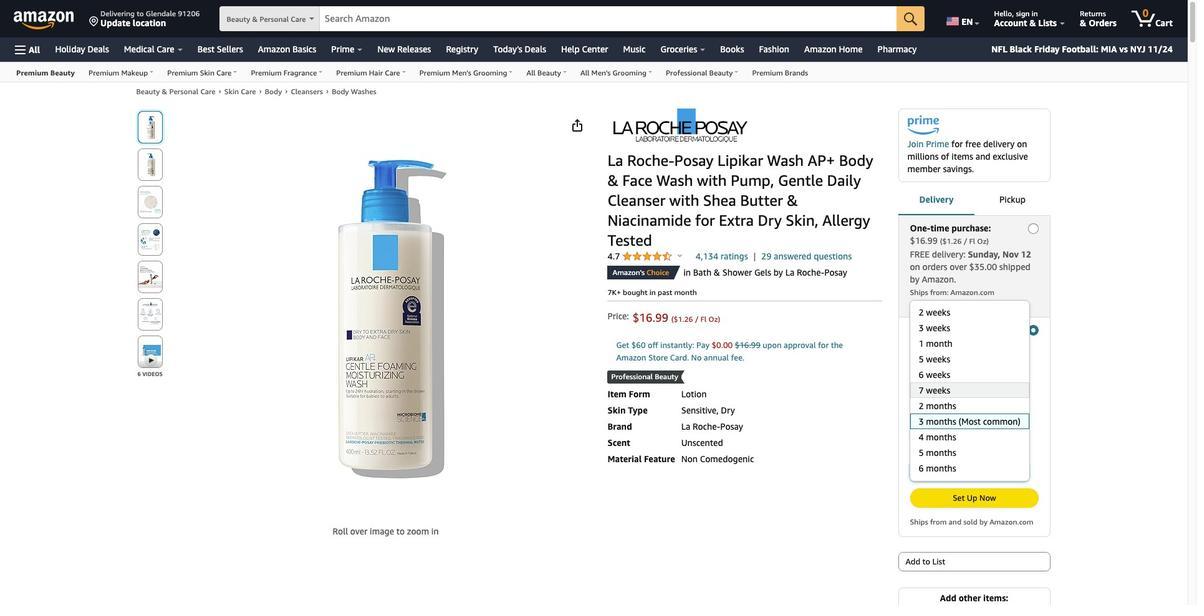 Task type: locate. For each thing, give the bounding box(es) containing it.
add for add to list
[[906, 556, 921, 566]]

in inside the 'navigation' navigation
[[1032, 9, 1039, 18]]

and down the free
[[976, 151, 991, 162]]

0 vertical spatial month
[[675, 288, 697, 297]]

beauty up sellers
[[227, 14, 250, 24]]

5 down 4
[[919, 447, 924, 458]]

1 horizontal spatial grooming
[[613, 68, 647, 77]]

1 horizontal spatial dry
[[758, 211, 782, 229]]

gentle
[[779, 172, 824, 189]]

1 ships from the top
[[911, 288, 929, 297]]

deliveries.
[[911, 368, 950, 379]]

beauty inside button
[[655, 372, 679, 381]]

2 vertical spatial /
[[964, 338, 968, 348]]

0 horizontal spatial grooming
[[474, 68, 507, 77]]

3 premium from the left
[[167, 68, 198, 77]]

0 vertical spatial fl
[[970, 237, 976, 246]]

common) down 2 months link on the bottom right of page
[[984, 416, 1021, 427]]

registry
[[446, 44, 479, 54]]

premium down 'fashion' link
[[753, 68, 783, 77]]

0 horizontal spatial professional
[[612, 372, 653, 381]]

2 premium from the left
[[89, 68, 119, 77]]

1 month link
[[911, 335, 1030, 351]]

1 grooming from the left
[[474, 68, 507, 77]]

1 horizontal spatial for
[[819, 340, 829, 350]]

2 horizontal spatial body
[[840, 152, 874, 169]]

ships left from
[[911, 517, 929, 526]]

material
[[608, 453, 642, 464]]

›
[[219, 86, 221, 95], [259, 86, 262, 95], [285, 86, 288, 95], [326, 86, 329, 95]]

1 vertical spatial dropdown image
[[1018, 468, 1024, 473]]

all inside button
[[29, 44, 40, 55]]

1 deals from the left
[[88, 44, 109, 54]]

4 premium from the left
[[251, 68, 282, 77]]

premium inside 'link'
[[167, 68, 198, 77]]

1 vertical spatial dry
[[721, 405, 735, 415]]

roche-
[[628, 152, 675, 169], [797, 267, 825, 278], [693, 421, 721, 431]]

deals right the holiday at the top left of the page
[[88, 44, 109, 54]]

0 vertical spatial 3
[[919, 322, 924, 333]]

1 vertical spatial month
[[927, 338, 953, 349]]

2 horizontal spatial la
[[786, 267, 795, 278]]

1 vertical spatial professional beauty
[[612, 372, 679, 381]]

premium for premium makeup
[[89, 68, 119, 77]]

it
[[927, 388, 933, 399]]

la for la roche-posay lipikar wash ap+ body & face wash with pump, gentle daily cleanser with shea butter & niacinamide for extra dry skin, allergy tested
[[608, 152, 624, 169]]

($1.26 inside subscribe & save: $16.99 ($1.26 /  fl oz)
[[941, 338, 962, 348]]

professional beauty up form
[[612, 372, 679, 381]]

professional beauty inside the professional beauty button
[[612, 372, 679, 381]]

professional beauty inside professional beauty link
[[666, 68, 733, 77]]

fl
[[970, 237, 976, 246], [701, 314, 707, 324], [970, 338, 976, 348]]

groceries link
[[653, 41, 713, 58]]

2 ships from the top
[[911, 517, 929, 526]]

care up basics
[[291, 14, 306, 24]]

for inside upon approval for the amazon store card. no annual fee.
[[819, 340, 829, 350]]

1 vertical spatial add
[[941, 593, 957, 603]]

months
[[927, 400, 957, 411], [927, 416, 957, 427], [927, 432, 957, 442], [927, 447, 957, 458], [927, 463, 957, 473], [925, 466, 953, 476]]

/ up pay
[[695, 314, 699, 324]]

/ right $1.26
[[964, 237, 968, 246]]

0 horizontal spatial skin
[[200, 68, 215, 77]]

skin care link
[[225, 87, 256, 96]]

3 down deliver
[[918, 466, 923, 476]]

0 horizontal spatial la
[[608, 152, 624, 169]]

image
[[370, 526, 394, 537]]

free
[[911, 249, 930, 260]]

tab list
[[899, 184, 1051, 217]]

1 vertical spatial professional
[[612, 372, 653, 381]]

with left shea
[[670, 192, 700, 209]]

6 inside la roche-posay lipikar wash ap+ body & face wash with pump, gentle daily cleanser with shea butter & niacinamide for extra dry skin, allergy tested main content
[[138, 371, 141, 377]]

0 vertical spatial 2
[[919, 307, 924, 317]]

all for all men's grooming
[[581, 68, 590, 77]]

$35.00
[[970, 262, 998, 272]]

2 vertical spatial oz)
[[978, 338, 990, 348]]

4,134
[[696, 251, 719, 261]]

1 vertical spatial oz)
[[709, 314, 721, 324]]

1 horizontal spatial add
[[941, 593, 957, 603]]

$16.99 inside subscribe & save: $16.99 ($1.26 /  fl oz)
[[911, 337, 938, 348]]

3 up save on the right of page
[[919, 322, 924, 333]]

men's for all
[[592, 68, 611, 77]]

$16.99 down subscribe on the right
[[911, 337, 938, 348]]

7k+
[[608, 288, 621, 297]]

0 horizontal spatial over
[[350, 526, 368, 537]]

1 horizontal spatial by
[[911, 274, 920, 285]]

1 vertical spatial and
[[949, 517, 962, 526]]

for inside for free delivery on millions of items and exclusive member savings.
[[952, 139, 964, 149]]

for inside la roche-posay lipikar wash ap+ body & face wash with pump, gentle daily cleanser with shea butter & niacinamide for extra dry skin, allergy tested
[[696, 211, 715, 229]]

over inside 'one-time purchase: $16.99 ( $1.26 / fl oz) free delivery: sunday, nov 12 on orders over $35.00 shipped by amazon.'
[[950, 262, 968, 272]]

for up items
[[952, 139, 964, 149]]

skin type
[[608, 405, 648, 415]]

2 weeks from the top
[[927, 322, 951, 333]]

personal for beauty & personal care
[[260, 14, 289, 24]]

la up face
[[608, 152, 624, 169]]

0 vertical spatial wash
[[768, 152, 804, 169]]

sensitive, dry
[[682, 405, 735, 415]]

dry inside la roche-posay lipikar wash ap+ body & face wash with pump, gentle daily cleanser with shea butter & niacinamide for extra dry skin, allergy tested
[[758, 211, 782, 229]]

tab list containing delivery
[[899, 184, 1051, 217]]

3 weeks link
[[911, 320, 1030, 335]]

sunday,
[[969, 249, 1001, 260], [935, 388, 968, 399]]

1 horizontal spatial la
[[682, 421, 691, 431]]

2 up subscribe on the right
[[919, 307, 924, 317]]

set up now button
[[911, 489, 1038, 507]]

delivery:
[[933, 249, 966, 260]]

premium up body link
[[251, 68, 282, 77]]

by inside 'one-time purchase: $16.99 ( $1.26 / fl oz) free delivery: sunday, nov 12 on orders over $35.00 shipped by amazon.'
[[911, 274, 920, 285]]

2 horizontal spatial for
[[952, 139, 964, 149]]

unscented
[[682, 437, 724, 448]]

0 horizontal spatial dry
[[721, 405, 735, 415]]

Beauty & Personal Care search field
[[220, 6, 925, 32]]

personal
[[260, 14, 289, 24], [169, 87, 199, 96]]

0 vertical spatial prime
[[331, 44, 355, 54]]

grooming inside all men's grooming link
[[613, 68, 647, 77]]

1 vertical spatial sunday,
[[935, 388, 968, 399]]

1 down subscribe on the right
[[919, 338, 924, 349]]

amazon for amazon basics
[[258, 44, 290, 54]]

amazon
[[258, 44, 290, 54], [805, 44, 837, 54], [617, 352, 647, 362]]

1 › from the left
[[219, 86, 221, 95]]

amazon inside "link"
[[805, 44, 837, 54]]

6 months link
[[911, 460, 1030, 476]]

lists
[[1039, 17, 1057, 28]]

in stock
[[911, 406, 952, 419]]

delivery
[[920, 194, 954, 205]]

amazon.com up 2 weeks link
[[951, 288, 995, 297]]

la inside la roche-posay lipikar wash ap+ body & face wash with pump, gentle daily cleanser with shea butter & niacinamide for extra dry skin, allergy tested
[[608, 152, 624, 169]]

0 vertical spatial for
[[952, 139, 964, 149]]

1 vertical spatial common)
[[978, 466, 1013, 476]]

face
[[623, 172, 653, 189]]

1 vertical spatial posay
[[825, 267, 848, 278]]

3 months (most common) option
[[910, 413, 1030, 429]]

all down today's deals link
[[527, 68, 536, 77]]

personal inside 'beauty & personal care › skin care › body › cleansers › body washes'
[[169, 87, 199, 96]]

to left glendale
[[137, 9, 144, 18]]

0 vertical spatial 12
[[1022, 249, 1032, 260]]

amazon inside upon approval for the amazon store card. no annual fee.
[[617, 352, 647, 362]]

professional for professional beauty link on the top right
[[666, 68, 708, 77]]

books link
[[713, 41, 752, 58]]

1 men's from the left
[[452, 68, 472, 77]]

1 horizontal spatial all
[[527, 68, 536, 77]]

beauty down books link
[[710, 68, 733, 77]]

amazon left home
[[805, 44, 837, 54]]

& down premium skin care
[[162, 87, 167, 96]]

dry
[[758, 211, 782, 229], [721, 405, 735, 415]]

posay inside la roche-posay lipikar wash ap+ body & face wash with pump, gentle daily cleanser with shea butter & niacinamide for extra dry skin, allergy tested
[[675, 152, 714, 169]]

professional beauty for professional beauty link on the top right
[[666, 68, 733, 77]]

by right sold
[[980, 517, 988, 526]]

oz) up the $0.00
[[709, 314, 721, 324]]

la for la roche-posay
[[682, 421, 691, 431]]

on
[[1018, 139, 1028, 149], [911, 262, 921, 272], [970, 356, 980, 366]]

care inside 'search box'
[[291, 14, 306, 24]]

amazon down $60
[[617, 352, 647, 362]]

personal inside 'search box'
[[260, 14, 289, 24]]

navigation navigation
[[0, 0, 1198, 605]]

2 2 from the top
[[919, 400, 924, 411]]

over right the roll
[[350, 526, 368, 537]]

add left other
[[941, 593, 957, 603]]

deals for today's deals
[[525, 44, 547, 54]]

12 down 'learn more'
[[989, 388, 999, 399]]

common) up the now
[[978, 466, 1013, 476]]

& inside beauty & personal care 'search box'
[[252, 14, 258, 24]]

care down best sellers link at the top
[[217, 68, 232, 77]]

one-time purchase: $16.99 ( $1.26 / fl oz) free delivery: sunday, nov 12 on orders over $35.00 shipped by amazon.
[[911, 223, 1032, 285]]

1 horizontal spatial men's
[[592, 68, 611, 77]]

amazon up premium fragrance
[[258, 44, 290, 54]]

common) inside la roche-posay lipikar wash ap+ body & face wash with pump, gentle daily cleanser with shea butter & niacinamide for extra dry skin, allergy tested main content
[[978, 466, 1013, 476]]

1 vertical spatial fl
[[701, 314, 707, 324]]

items:
[[984, 593, 1009, 603]]

2 horizontal spatial amazon
[[805, 44, 837, 54]]

0 horizontal spatial roche-
[[628, 152, 675, 169]]

3 weeks from the top
[[927, 354, 951, 364]]

1 vertical spatial get
[[911, 388, 925, 399]]

7 weeks option
[[910, 382, 1030, 398]]

($1.26 up instantly:
[[672, 314, 693, 324]]

premium up body washes link
[[336, 68, 367, 77]]

1 horizontal spatial on
[[970, 356, 980, 366]]

and inside for free delivery on millions of items and exclusive member savings.
[[976, 151, 991, 162]]

professional inside button
[[612, 372, 653, 381]]

2 deals from the left
[[525, 44, 547, 54]]

add left the list
[[906, 556, 921, 566]]

0 vertical spatial ($1.26
[[672, 314, 693, 324]]

deals for holiday deals
[[88, 44, 109, 54]]

grooming for premium men's grooming
[[474, 68, 507, 77]]

month right past
[[675, 288, 697, 297]]

1 vertical spatial for
[[696, 211, 715, 229]]

(most
[[959, 416, 981, 427], [955, 466, 976, 476]]

1 horizontal spatial amazon
[[617, 352, 647, 362]]

in right sign
[[1032, 9, 1039, 18]]

prime
[[331, 44, 355, 54], [927, 139, 950, 149]]

posay for la roche-posay lipikar wash ap+ body & face wash with pump, gentle daily cleanser with shea butter & niacinamide for extra dry skin, allergy tested
[[675, 152, 714, 169]]

0 vertical spatial personal
[[260, 14, 289, 24]]

dropdown image up set up now button
[[1018, 468, 1024, 473]]

6 left videos at left bottom
[[138, 371, 141, 377]]

roche- inside la roche-posay lipikar wash ap+ body & face wash with pump, gentle daily cleanser with shea butter & niacinamide for extra dry skin, allergy tested
[[628, 152, 675, 169]]

amazon image
[[14, 11, 74, 30]]

5 weeks from the top
[[927, 385, 951, 395]]

premium up beauty & personal care link
[[167, 68, 198, 77]]

skin
[[200, 68, 215, 77], [225, 87, 239, 96], [608, 405, 626, 415]]

1 horizontal spatial dropdown image
[[1018, 468, 1024, 473]]

1 vertical spatial /
[[695, 314, 699, 324]]

5
[[919, 354, 924, 364], [919, 447, 924, 458]]

1 5 from the top
[[919, 354, 924, 364]]

0 horizontal spatial for
[[696, 211, 715, 229]]

all up premium beauty link
[[29, 44, 40, 55]]

($1.26 inside price: $16.99 ($1.26 /  fl oz)
[[672, 314, 693, 324]]

1 horizontal spatial posay
[[721, 421, 744, 431]]

0 vertical spatial skin
[[200, 68, 215, 77]]

grooming down music link
[[613, 68, 647, 77]]

0 vertical spatial nov
[[1003, 249, 1019, 260]]

roll over image to zoom in
[[333, 526, 439, 537]]

1 vertical spatial la
[[786, 267, 795, 278]]

pharmacy link
[[871, 41, 925, 58]]

ships from and sold by amazon.com
[[911, 517, 1034, 526]]

1 horizontal spatial over
[[950, 262, 968, 272]]

beauty
[[227, 14, 250, 24], [50, 68, 75, 77], [538, 68, 561, 77], [710, 68, 733, 77], [136, 87, 160, 96], [655, 372, 679, 381]]

professional inside professional beauty link
[[666, 68, 708, 77]]

la down sensitive,
[[682, 421, 691, 431]]

body down premium fragrance
[[265, 87, 282, 96]]

in
[[1032, 9, 1039, 18], [684, 267, 691, 278], [650, 288, 656, 297], [432, 526, 439, 537]]

(most down 5 months link
[[955, 466, 976, 476]]

beauty inside 'beauty & personal care › skin care › body › cleansers › body washes'
[[136, 87, 160, 96]]

cart
[[1156, 17, 1174, 28]]

1 2 from the top
[[919, 307, 924, 317]]

prime up of
[[927, 139, 950, 149]]

0 horizontal spatial sunday,
[[935, 388, 968, 399]]

| 29 answered questions
[[754, 251, 852, 261]]

all button
[[9, 37, 46, 62]]

pickup link
[[975, 184, 1051, 217]]

$60
[[632, 340, 646, 350]]

skin down premium skin care 'link'
[[225, 87, 239, 96]]

2 vertical spatial skin
[[608, 405, 626, 415]]

premium makeup link
[[82, 62, 160, 82]]

12 inside 'one-time purchase: $16.99 ( $1.26 / fl oz) free delivery: sunday, nov 12 on orders over $35.00 shipped by amazon.'
[[1022, 249, 1032, 260]]

sunday, right it
[[935, 388, 968, 399]]

care inside 'link'
[[217, 68, 232, 77]]

roche- for la roche-posay lipikar wash ap+ body & face wash with pump, gentle daily cleanser with shea butter & niacinamide for extra dry skin, allergy tested
[[628, 152, 675, 169]]

& inside returns & orders
[[1081, 17, 1087, 28]]

2 men's from the left
[[592, 68, 611, 77]]

0 horizontal spatial amazon
[[258, 44, 290, 54]]

› right body link
[[285, 86, 288, 95]]

all for all beauty
[[527, 68, 536, 77]]

prime link
[[324, 41, 370, 58]]

1 vertical spatial 5
[[919, 447, 924, 458]]

premium left "makeup"
[[89, 68, 119, 77]]

weeks up up
[[927, 322, 951, 333]]

sign
[[1017, 9, 1030, 18]]

1 horizontal spatial wash
[[768, 152, 804, 169]]

extra
[[719, 211, 754, 229]]

questions
[[814, 251, 852, 261]]

$1.26
[[943, 237, 962, 246]]

0 vertical spatial professional beauty
[[666, 68, 733, 77]]

to left the list
[[923, 556, 931, 566]]

care right hair
[[385, 68, 400, 77]]

0 vertical spatial dry
[[758, 211, 782, 229]]

5 premium from the left
[[336, 68, 367, 77]]

deliver
[[911, 450, 938, 460]]

releases
[[398, 44, 431, 54]]

4.7 button
[[608, 251, 683, 263]]

0 vertical spatial (most
[[959, 416, 981, 427]]

fl down purchase:
[[970, 237, 976, 246]]

today's
[[494, 44, 523, 54]]

0 vertical spatial common)
[[984, 416, 1021, 427]]

0 vertical spatial add
[[906, 556, 921, 566]]

weeks up deliveries. at the right of the page
[[927, 354, 951, 364]]

brands
[[785, 68, 809, 77]]

pay
[[697, 340, 710, 350]]

men's down center
[[592, 68, 611, 77]]

amazon.
[[922, 274, 957, 285]]

7 premium from the left
[[753, 68, 783, 77]]

2 vertical spatial roche-
[[693, 421, 721, 431]]

roll
[[333, 526, 348, 537]]

beauty down the holiday at the top left of the page
[[50, 68, 75, 77]]

dry up la roche-posay
[[721, 405, 735, 415]]

save up to 5% on auto- deliveries.
[[911, 356, 1004, 379]]

1 inside la roche-posay lipikar wash ap+ body & face wash with pump, gentle daily cleanser with shea butter & niacinamide for extra dry skin, allergy tested main content
[[934, 430, 938, 438]]

dropdown image
[[941, 432, 948, 437], [1018, 468, 1024, 473]]

/ down save:
[[964, 338, 968, 348]]

0 horizontal spatial month
[[675, 288, 697, 297]]

grooming inside premium men's grooming 'link'
[[474, 68, 507, 77]]

men's down registry "link"
[[452, 68, 472, 77]]

add inside option
[[906, 556, 921, 566]]

men's inside 'link'
[[452, 68, 472, 77]]

for down shea
[[696, 211, 715, 229]]

0 horizontal spatial get
[[617, 340, 630, 350]]

1 vertical spatial amazon.com
[[990, 517, 1034, 526]]

learn more
[[952, 368, 998, 379]]

5%
[[954, 356, 968, 366]]

2 vertical spatial on
[[970, 356, 980, 366]]

1 weeks from the top
[[927, 307, 951, 317]]

on down free
[[911, 262, 921, 272]]

premium for premium skin care
[[167, 68, 198, 77]]

for left the
[[819, 340, 829, 350]]

skin,
[[786, 211, 819, 229]]

today's deals
[[494, 44, 547, 54]]

0 horizontal spatial by
[[774, 267, 784, 278]]

over
[[950, 262, 968, 272], [350, 526, 368, 537]]

beauty inside 'search box'
[[227, 14, 250, 24]]

2 vertical spatial la
[[682, 421, 691, 431]]

prime inside prime 'link'
[[331, 44, 355, 54]]

skin inside premium skin care 'link'
[[200, 68, 215, 77]]

personal for beauty & personal care › skin care › body › cleansers › body washes
[[169, 87, 199, 96]]

1 horizontal spatial personal
[[260, 14, 289, 24]]

1 vertical spatial with
[[670, 192, 700, 209]]

premium skin care
[[167, 68, 232, 77]]

and left sold
[[949, 517, 962, 526]]

radio inactive image
[[1028, 224, 1039, 234]]

2 grooming from the left
[[613, 68, 647, 77]]

0 vertical spatial on
[[1018, 139, 1028, 149]]

4 › from the left
[[326, 86, 329, 95]]

tested
[[608, 231, 653, 249]]

skin down best
[[200, 68, 215, 77]]

body up daily
[[840, 152, 874, 169]]

deals inside "link"
[[88, 44, 109, 54]]

& up amazon basics link
[[252, 14, 258, 24]]

cleansers link
[[291, 87, 323, 96]]

0 vertical spatial and
[[976, 151, 991, 162]]

None submit
[[897, 6, 925, 31], [138, 112, 162, 143], [138, 149, 162, 180], [138, 187, 162, 218], [138, 224, 162, 255], [138, 261, 162, 293], [138, 299, 162, 330], [138, 336, 162, 367], [897, 6, 925, 31], [138, 112, 162, 143], [138, 149, 162, 180], [138, 187, 162, 218], [138, 224, 162, 255], [138, 261, 162, 293], [138, 299, 162, 330], [138, 336, 162, 367]]

wash up gentle
[[768, 152, 804, 169]]

& right bath
[[714, 267, 721, 278]]

($1.26 up 5%
[[941, 338, 962, 348]]

skin inside la roche-posay lipikar wash ap+ body & face wash with pump, gentle daily cleanser with shea butter & niacinamide for extra dry skin, allergy tested main content
[[608, 405, 626, 415]]

month down subscribe on the right
[[927, 338, 953, 349]]

men's for premium
[[452, 68, 472, 77]]

butter
[[741, 192, 784, 209]]

0 horizontal spatial men's
[[452, 68, 472, 77]]

beauty down store
[[655, 372, 679, 381]]

account
[[995, 17, 1028, 28]]

oz) down save:
[[978, 338, 990, 348]]

0 vertical spatial 5
[[919, 354, 924, 364]]

professional beauty down groceries link
[[666, 68, 733, 77]]

1 vertical spatial skin
[[225, 87, 239, 96]]

1 horizontal spatial roche-
[[693, 421, 721, 431]]

2 horizontal spatial all
[[581, 68, 590, 77]]

1 premium from the left
[[16, 68, 48, 77]]

nov
[[1003, 249, 1019, 260], [970, 388, 986, 399]]

1 vertical spatial 1
[[934, 430, 938, 438]]

6 premium from the left
[[420, 68, 450, 77]]

/ inside subscribe & save: $16.99 ($1.26 /  fl oz)
[[964, 338, 968, 348]]

› left body link
[[259, 86, 262, 95]]

amazon.com down the now
[[990, 517, 1034, 526]]

posay down la roche-posay image
[[675, 152, 714, 169]]

6 weeks link
[[911, 367, 1030, 382]]

amazon's
[[613, 268, 645, 277]]

2 vertical spatial 3
[[918, 466, 923, 476]]

premium hair care link
[[330, 62, 413, 82]]

of
[[942, 151, 950, 162]]

ships for ships from and sold by amazon.com
[[911, 517, 929, 526]]

0 vertical spatial 1
[[919, 338, 924, 349]]

upon
[[763, 340, 782, 350]]

la roche-posay lipikar wash ap+ body &amp; face wash with pump, gentle daily cleanser with shea butter &amp; niacinamide for extra dry skin, allergy tested image
[[223, 154, 549, 480]]

0 vertical spatial dropdown image
[[941, 432, 948, 437]]

1 vertical spatial personal
[[169, 87, 199, 96]]

la roche-posay lipikar wash ap+ body & face wash with pump, gentle daily cleanser with shea butter & niacinamide for extra dry skin, allergy tested
[[608, 152, 874, 249]]

personal down premium skin care
[[169, 87, 199, 96]]

body inside la roche-posay lipikar wash ap+ body & face wash with pump, gentle daily cleanser with shea butter & niacinamide for extra dry skin, allergy tested
[[840, 152, 874, 169]]

1 horizontal spatial and
[[976, 151, 991, 162]]

4 months link
[[911, 429, 1030, 445]]

premium inside 'link'
[[420, 68, 450, 77]]

list box
[[910, 304, 1030, 476]]

1 vertical spatial (most
[[955, 466, 976, 476]]

sunday, up $35.00
[[969, 249, 1001, 260]]

tab list inside la roche-posay lipikar wash ap+ body & face wash with pump, gentle daily cleanser with shea butter & niacinamide for extra dry skin, allergy tested main content
[[899, 184, 1051, 217]]

1 inside 2 weeks 3 weeks 1 month 5 weeks 6 weeks 7 weeks 2 months 3 months (most common) 4 months 5 months 6 months
[[919, 338, 924, 349]]

0 horizontal spatial on
[[911, 262, 921, 272]]

price: $16.99 ($1.26 /  fl oz)
[[608, 311, 721, 324]]

& left orders
[[1081, 17, 1087, 28]]

0 horizontal spatial add
[[906, 556, 921, 566]]

prime inside la roche-posay lipikar wash ap+ body & face wash with pump, gentle daily cleanser with shea butter & niacinamide for extra dry skin, allergy tested main content
[[927, 139, 950, 149]]

prime up premium hair care
[[331, 44, 355, 54]]

subscribe
[[911, 325, 950, 335]]

dry down butter
[[758, 211, 782, 229]]

($1.26
[[672, 314, 693, 324], [941, 338, 962, 348]]

premium for premium brands
[[753, 68, 783, 77]]

get left it
[[911, 388, 925, 399]]

with up shea
[[697, 172, 727, 189]]

premium down releases
[[420, 68, 450, 77]]

1 vertical spatial prime
[[927, 139, 950, 149]]



Task type: vqa. For each thing, say whether or not it's contained in the screenshot.
your within the Link device to your Amazon account   to simplify setup.
no



Task type: describe. For each thing, give the bounding box(es) containing it.
radio active image
[[1028, 325, 1039, 336]]

videos
[[142, 371, 163, 377]]

2 weeks 3 weeks 1 month 5 weeks 6 weeks 7 weeks 2 months 3 months (most common) 4 months 5 months 6 months
[[919, 307, 1021, 473]]

beauty & personal care
[[227, 14, 306, 24]]

glendale
[[146, 9, 176, 18]]

$16.99 up fee.
[[735, 340, 761, 350]]

3 months (most common)
[[918, 466, 1013, 476]]

month inside la roche-posay lipikar wash ap+ body & face wash with pump, gentle daily cleanser with shea butter & niacinamide for extra dry skin, allergy tested main content
[[675, 288, 697, 297]]

one-
[[911, 223, 931, 234]]

items
[[952, 151, 974, 162]]

body washes link
[[332, 87, 377, 96]]

body link
[[265, 87, 282, 96]]

basics
[[293, 44, 317, 54]]

4.7
[[608, 251, 623, 261]]

$16.99 inside 'one-time purchase: $16.99 ( $1.26 / fl oz) free delivery: sunday, nov 12 on orders over $35.00 shipped by amazon.'
[[911, 235, 938, 246]]

other
[[959, 593, 982, 603]]

fee.
[[731, 352, 745, 362]]

hello, sign in
[[995, 9, 1039, 18]]

premium men's grooming link
[[413, 62, 520, 82]]

4 weeks from the top
[[927, 369, 951, 380]]

to inside save up to 5% on auto- deliveries.
[[944, 356, 952, 366]]

2 horizontal spatial roche-
[[797, 267, 825, 278]]

returns & orders
[[1081, 9, 1117, 28]]

premium for premium fragrance
[[251, 68, 282, 77]]

beauty & personal care › skin care › body › cleansers › body washes
[[136, 86, 377, 96]]

black
[[1010, 44, 1033, 54]]

on inside 'one-time purchase: $16.99 ( $1.26 / fl oz) free delivery: sunday, nov 12 on orders over $35.00 shipped by amazon.'
[[911, 262, 921, 272]]

common) inside 2 weeks 3 weeks 1 month 5 weeks 6 weeks 7 weeks 2 months 3 months (most common) 4 months 5 months 6 months
[[984, 416, 1021, 427]]

nfl black friday football: mia vs nyj 11/24
[[992, 44, 1174, 54]]

mia
[[1102, 44, 1118, 54]]

non
[[682, 453, 698, 464]]

2 horizontal spatial by
[[980, 517, 988, 526]]

care left body link
[[241, 87, 256, 96]]

professional beauty for the professional beauty button
[[612, 372, 679, 381]]

get for get it sunday, nov 12
[[911, 388, 925, 399]]

add to list
[[906, 556, 946, 566]]

& left "lists"
[[1030, 17, 1037, 28]]

beauty for professional beauty link on the top right
[[710, 68, 733, 77]]

sellers
[[217, 44, 243, 54]]

& left face
[[608, 172, 619, 189]]

set
[[953, 493, 965, 503]]

qty:
[[916, 430, 929, 438]]

2 5 from the top
[[919, 447, 924, 458]]

premium for premium beauty
[[16, 68, 48, 77]]

& inside 'beauty & personal care › skin care › body › cleansers › body washes'
[[162, 87, 167, 96]]

skin inside 'beauty & personal care › skin care › body › cleansers › body washes'
[[225, 87, 239, 96]]

up
[[931, 356, 941, 366]]

card.
[[671, 352, 690, 362]]

1 vertical spatial 3
[[919, 416, 924, 427]]

from:
[[931, 288, 949, 297]]

(most inside la roche-posay lipikar wash ap+ body & face wash with pump, gentle daily cleanser with shea butter & niacinamide for extra dry skin, allergy tested main content
[[955, 466, 976, 476]]

posay for la roche-posay
[[721, 421, 744, 431]]

premium for premium men's grooming
[[420, 68, 450, 77]]

0
[[1143, 7, 1149, 19]]

cleanser
[[608, 192, 666, 209]]

the
[[831, 340, 844, 350]]

delivery link
[[899, 184, 975, 217]]

amazon prime logo image
[[908, 115, 939, 138]]

location
[[133, 17, 166, 28]]

brand
[[608, 421, 632, 431]]

0 horizontal spatial dropdown image
[[941, 432, 948, 437]]

delivery
[[984, 139, 1015, 149]]

care down premium skin care 'link'
[[201, 87, 216, 96]]

0 horizontal spatial 12
[[989, 388, 999, 399]]

orders
[[923, 262, 948, 272]]

oz) inside price: $16.99 ($1.26 /  fl oz)
[[709, 314, 721, 324]]

premium beauty link
[[9, 62, 82, 82]]

amazon for amazon home
[[805, 44, 837, 54]]

months inside la roche-posay lipikar wash ap+ body & face wash with pump, gentle daily cleanser with shea butter & niacinamide for extra dry skin, allergy tested main content
[[925, 466, 953, 476]]

1 vertical spatial over
[[350, 526, 368, 537]]

grooming for all men's grooming
[[613, 68, 647, 77]]

$0.00
[[712, 340, 733, 350]]

in right zoom
[[432, 526, 439, 537]]

3 inside la roche-posay lipikar wash ap+ body & face wash with pump, gentle daily cleanser with shea butter & niacinamide for extra dry skin, allergy tested main content
[[918, 466, 923, 476]]

(most inside 2 weeks 3 weeks 1 month 5 weeks 6 weeks 7 weeks 2 months 3 months (most common) 4 months 5 months 6 months
[[959, 416, 981, 427]]

groceries
[[661, 44, 698, 54]]

instantly:
[[661, 340, 695, 350]]

premium for premium hair care
[[336, 68, 367, 77]]

beauty for all beauty link
[[538, 68, 561, 77]]

4
[[919, 432, 924, 442]]

oz) inside subscribe & save: $16.99 ($1.26 /  fl oz)
[[978, 338, 990, 348]]

beauty for the professional beauty button
[[655, 372, 679, 381]]

nfl black friday football: mia vs nyj 11/24 link
[[987, 41, 1178, 57]]

on inside for free delivery on millions of items and exclusive member savings.
[[1018, 139, 1028, 149]]

0 vertical spatial amazon.com
[[951, 288, 995, 297]]

popover image
[[678, 254, 683, 257]]

fl inside subscribe & save: $16.99 ($1.26 /  fl oz)
[[970, 338, 976, 348]]

/ inside 'one-time purchase: $16.99 ( $1.26 / fl oz) free delivery: sunday, nov 12 on orders over $35.00 shipped by amazon.'
[[964, 237, 968, 246]]

on inside save up to 5% on auto- deliveries.
[[970, 356, 980, 366]]

exclusive
[[993, 151, 1029, 162]]

0 horizontal spatial body
[[265, 87, 282, 96]]

center
[[582, 44, 609, 54]]

care right medical
[[157, 44, 175, 54]]

add for add other items:
[[941, 593, 957, 603]]

0 vertical spatial with
[[697, 172, 727, 189]]

|
[[754, 251, 756, 261]]

/ inside price: $16.99 ($1.26 /  fl oz)
[[695, 314, 699, 324]]

premium fragrance link
[[244, 62, 330, 82]]

pickup
[[1000, 194, 1026, 205]]

pharmacy
[[878, 44, 917, 54]]

1 horizontal spatial body
[[332, 87, 349, 96]]

to inside delivering to glendale 91206 update location
[[137, 9, 144, 18]]

5 months link
[[911, 445, 1030, 460]]

fragrance
[[284, 68, 317, 77]]

Search Amazon text field
[[320, 7, 897, 31]]

answered
[[774, 251, 812, 261]]

bought
[[623, 288, 648, 297]]

from
[[931, 517, 947, 526]]

3 months (most common) link
[[911, 413, 1030, 429]]

now
[[980, 493, 997, 503]]

month inside 2 weeks 3 weeks 1 month 5 weeks 6 weeks 7 weeks 2 months 3 months (most common) 4 months 5 months 6 months
[[927, 338, 953, 349]]

amazon basics link
[[251, 41, 324, 58]]

all for all
[[29, 44, 40, 55]]

help center
[[561, 44, 609, 54]]

amazon home
[[805, 44, 863, 54]]

hair
[[369, 68, 383, 77]]

amazon's choice
[[613, 268, 670, 277]]

sensitive,
[[682, 405, 719, 415]]

in left past
[[650, 288, 656, 297]]

0 horizontal spatial wash
[[657, 172, 693, 189]]

hello,
[[995, 9, 1015, 18]]

home
[[839, 44, 863, 54]]

lotion
[[682, 388, 707, 399]]

books
[[721, 44, 745, 54]]

2 › from the left
[[259, 86, 262, 95]]

sunday, inside 'one-time purchase: $16.99 ( $1.26 / fl oz) free delivery: sunday, nov 12 on orders over $35.00 shipped by amazon.'
[[969, 249, 1001, 260]]

help
[[561, 44, 580, 54]]

form
[[629, 388, 651, 399]]

3 › from the left
[[285, 86, 288, 95]]

0 horizontal spatial and
[[949, 517, 962, 526]]

medical
[[124, 44, 155, 54]]

store
[[649, 352, 668, 362]]

to left zoom
[[397, 526, 405, 537]]

beauty for premium beauty link
[[50, 68, 75, 77]]

6 down deliver
[[919, 463, 924, 473]]

2 horizontal spatial posay
[[825, 267, 848, 278]]

medical care link
[[117, 41, 190, 58]]

list
[[933, 556, 946, 566]]

to inside the "add to list" link
[[923, 556, 931, 566]]

deliver every:
[[911, 450, 964, 460]]

premium fragrance
[[251, 68, 317, 77]]

$16.99 down 7k+ bought in past month
[[633, 311, 669, 324]]

zoom
[[407, 526, 429, 537]]

bath
[[694, 267, 712, 278]]

la roche-posay image
[[608, 109, 754, 143]]

save
[[911, 356, 929, 366]]

approval
[[784, 340, 816, 350]]

football:
[[1063, 44, 1099, 54]]

in left bath
[[684, 267, 691, 278]]

& inside subscribe & save: $16.99 ($1.26 /  fl oz)
[[953, 325, 959, 335]]

fl inside 'one-time purchase: $16.99 ( $1.26 / fl oz) free delivery: sunday, nov 12 on orders over $35.00 shipped by amazon.'
[[970, 237, 976, 246]]

premium skin care link
[[160, 62, 244, 82]]

roche- for la roche-posay
[[693, 421, 721, 431]]

Add to List radio
[[899, 552, 1051, 571]]

best sellers link
[[190, 41, 251, 58]]

professional for the professional beauty button
[[612, 372, 653, 381]]

oz) inside 'one-time purchase: $16.99 ( $1.26 / fl oz) free delivery: sunday, nov 12 on orders over $35.00 shipped by amazon.'
[[978, 237, 990, 246]]

fl inside price: $16.99 ($1.26 /  fl oz)
[[701, 314, 707, 324]]

all beauty
[[527, 68, 561, 77]]

7k+ bought in past month
[[608, 288, 697, 297]]

orders
[[1089, 17, 1117, 28]]

nov inside 'one-time purchase: $16.99 ( $1.26 / fl oz) free delivery: sunday, nov 12 on orders over $35.00 shipped by amazon.'
[[1003, 249, 1019, 260]]

0 horizontal spatial nov
[[970, 388, 986, 399]]

ships for ships from: amazon.com
[[911, 288, 929, 297]]

get $60 off instantly: pay $0.00 $16.99
[[617, 340, 761, 350]]

savings.
[[944, 164, 975, 174]]

cleansers
[[291, 87, 323, 96]]

account & lists
[[995, 17, 1057, 28]]

6 down save on the right of page
[[919, 369, 924, 380]]

get for get $60 off instantly: pay $0.00 $16.99
[[617, 340, 630, 350]]

list box containing 2 weeks
[[910, 304, 1030, 476]]

la roche-posay lipikar wash ap+ body & face wash with pump, gentle daily cleanser with shea butter & niacinamide for extra dry skin, allergy tested main content
[[126, 109, 1062, 605]]

& down gentle
[[788, 192, 799, 209]]

ap+
[[808, 152, 836, 169]]



